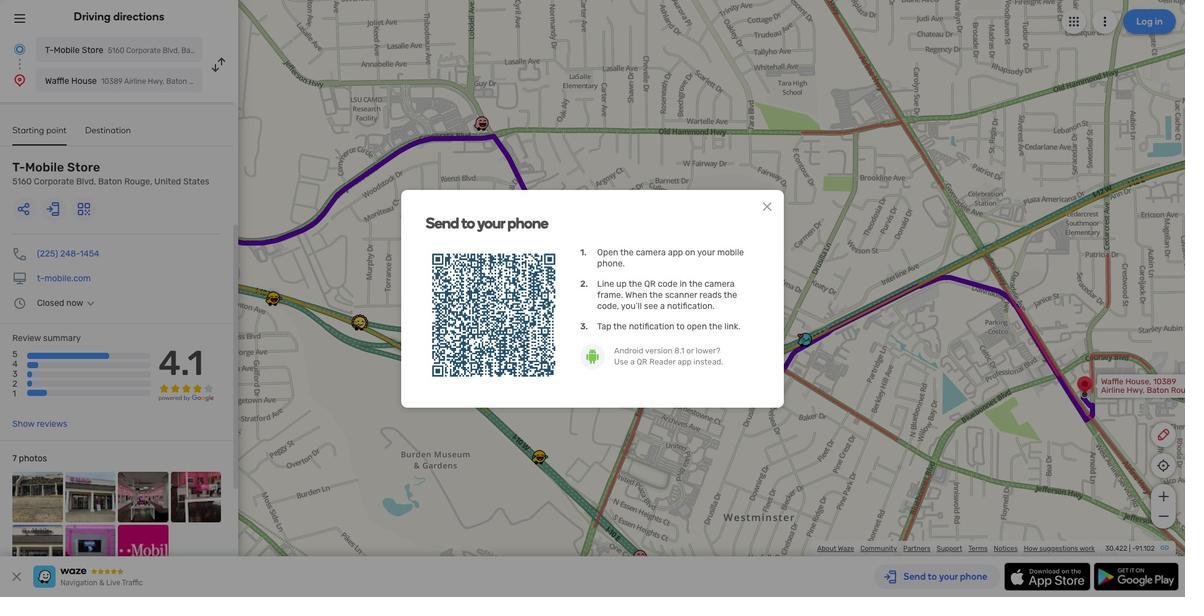 Task type: locate. For each thing, give the bounding box(es) containing it.
store
[[82, 45, 103, 56], [67, 160, 100, 175]]

your inside open the camera app on your mobile phone.
[[697, 247, 715, 258]]

image 2 of t-mobile store, baton rouge image
[[65, 472, 115, 523]]

waffle inside waffle house, 10389 airline hwy, baton ro
[[1101, 377, 1123, 386]]

0 vertical spatial blvd,
[[163, 46, 180, 55]]

t- left store,
[[121, 227, 129, 236]]

0 vertical spatial a
[[660, 301, 665, 311]]

0 vertical spatial app
[[668, 247, 683, 258]]

zoom in image
[[1156, 489, 1171, 504]]

image 1 of t-mobile store, baton rouge image
[[12, 472, 63, 523]]

work
[[1080, 545, 1095, 553]]

open
[[597, 247, 618, 258]]

terms link
[[968, 545, 988, 553]]

a right the see
[[660, 301, 665, 311]]

chevron down image
[[83, 299, 98, 309]]

united inside t-mobile store, 5160 corporate blvd, baton rouge, united states
[[149, 244, 174, 254]]

2 vertical spatial mobile
[[129, 227, 153, 236]]

mobile left store,
[[129, 227, 153, 236]]

a right the use
[[630, 357, 635, 366]]

a inside android version 8.1 or lower? use a qr reader app instead.
[[630, 357, 635, 366]]

&
[[99, 579, 104, 588]]

android
[[614, 346, 643, 355]]

0 vertical spatial t-
[[45, 45, 54, 56]]

t- down starting
[[12, 160, 25, 175]]

1 vertical spatial waffle
[[1101, 377, 1123, 386]]

0 horizontal spatial t-
[[12, 160, 25, 175]]

0 vertical spatial 5160
[[108, 46, 124, 55]]

call image
[[12, 247, 27, 262]]

partners
[[903, 545, 930, 553]]

a
[[660, 301, 665, 311], [630, 357, 635, 366]]

closed now
[[37, 298, 83, 309]]

0 horizontal spatial a
[[630, 357, 635, 366]]

1 horizontal spatial 5160
[[108, 46, 124, 55]]

starting point button
[[12, 125, 67, 146]]

mobile up waffle house
[[54, 45, 80, 56]]

qr inside android version 8.1 or lower? use a qr reader app instead.
[[637, 357, 647, 366]]

1 horizontal spatial a
[[660, 301, 665, 311]]

t-
[[37, 273, 45, 284]]

t-mobile.com
[[37, 273, 91, 284]]

0 vertical spatial united
[[230, 46, 252, 55]]

baton
[[181, 46, 202, 55], [98, 177, 122, 187], [181, 236, 203, 245], [1147, 386, 1169, 395]]

reader
[[649, 357, 676, 366]]

2 horizontal spatial 5160
[[179, 227, 197, 236]]

camera up reads
[[704, 279, 735, 289]]

0 vertical spatial store
[[82, 45, 103, 56]]

t-mobile store 5160 corporate blvd, baton rouge, united states down directions
[[45, 45, 277, 56]]

store down 'destination' button
[[67, 160, 100, 175]]

5160 right store,
[[179, 227, 197, 236]]

phone.
[[597, 258, 625, 269]]

qr
[[644, 279, 656, 289], [637, 357, 647, 366]]

1454
[[80, 249, 99, 259]]

waffle left hwy,
[[1101, 377, 1123, 386]]

how
[[1024, 545, 1038, 553]]

live
[[106, 579, 120, 588]]

2 vertical spatial states
[[176, 244, 200, 254]]

qr up when at the right of page
[[644, 279, 656, 289]]

1 horizontal spatial t-
[[45, 45, 54, 56]]

waffle left house
[[45, 76, 69, 86]]

about
[[817, 545, 836, 553]]

states inside t-mobile store, 5160 corporate blvd, baton rouge, united states
[[176, 244, 200, 254]]

the right open
[[620, 247, 634, 258]]

up
[[616, 279, 627, 289]]

app inside open the camera app on your mobile phone.
[[668, 247, 683, 258]]

0 horizontal spatial 5160
[[12, 177, 32, 187]]

suggestions
[[1039, 545, 1078, 553]]

destination button
[[85, 125, 131, 144]]

1 vertical spatial united
[[154, 177, 181, 187]]

rouge, inside t-mobile store, 5160 corporate blvd, baton rouge, united states
[[121, 244, 147, 254]]

to left open
[[676, 321, 685, 332]]

app
[[668, 247, 683, 258], [678, 357, 692, 366]]

1 vertical spatial store
[[67, 160, 100, 175]]

qr down android
[[637, 357, 647, 366]]

0 vertical spatial waffle
[[45, 76, 69, 86]]

0 horizontal spatial camera
[[636, 247, 666, 258]]

support
[[937, 545, 962, 553]]

image 3 of t-mobile store, baton rouge image
[[118, 472, 168, 523]]

1 vertical spatial t-mobile store 5160 corporate blvd, baton rouge, united states
[[12, 160, 209, 187]]

the right reads
[[724, 290, 737, 300]]

the right tap
[[613, 321, 627, 332]]

about waze link
[[817, 545, 854, 553]]

in
[[680, 279, 687, 289]]

version
[[645, 346, 672, 355]]

2 vertical spatial t-
[[121, 227, 129, 236]]

1 vertical spatial your
[[697, 247, 715, 258]]

1 vertical spatial 5160
[[12, 177, 32, 187]]

corporate
[[126, 46, 161, 55], [34, 177, 74, 187], [121, 236, 158, 245]]

t-
[[45, 45, 54, 56], [12, 160, 25, 175], [121, 227, 129, 236]]

image 5 of t-mobile store, baton rouge image
[[12, 525, 63, 575]]

camera up code
[[636, 247, 666, 258]]

navigation
[[60, 579, 97, 588]]

7
[[12, 454, 17, 464]]

waffle
[[45, 76, 69, 86], [1101, 377, 1123, 386]]

waffle inside button
[[45, 76, 69, 86]]

the inside open the camera app on your mobile phone.
[[620, 247, 634, 258]]

your right 'on'
[[697, 247, 715, 258]]

show
[[12, 419, 35, 430]]

the
[[620, 247, 634, 258], [629, 279, 642, 289], [689, 279, 702, 289], [649, 290, 663, 300], [724, 290, 737, 300], [613, 321, 627, 332], [709, 321, 722, 332]]

states
[[254, 46, 277, 55], [183, 177, 209, 187], [176, 244, 200, 254]]

2 vertical spatial 5160
[[179, 227, 197, 236]]

1 vertical spatial qr
[[637, 357, 647, 366]]

open
[[687, 321, 707, 332]]

driving
[[74, 10, 111, 23]]

starting
[[12, 125, 44, 136]]

1 vertical spatial t-
[[12, 160, 25, 175]]

t-mobile store 5160 corporate blvd, baton rouge, united states down 'destination' button
[[12, 160, 209, 187]]

blvd,
[[163, 46, 180, 55], [76, 177, 96, 187], [160, 236, 179, 245]]

1 vertical spatial states
[[183, 177, 209, 187]]

mobile
[[717, 247, 744, 258]]

mobile down starting point button
[[25, 160, 64, 175]]

5160 down starting point button
[[12, 177, 32, 187]]

app left 'on'
[[668, 247, 683, 258]]

2 vertical spatial united
[[149, 244, 174, 254]]

a inside line up the qr code in the camera frame. when the scanner reads the code, you'll see a notification.
[[660, 301, 665, 311]]

about waze community partners support terms notices how suggestions work
[[817, 545, 1095, 553]]

0 vertical spatial camera
[[636, 247, 666, 258]]

1 vertical spatial app
[[678, 357, 692, 366]]

1 horizontal spatial your
[[697, 247, 715, 258]]

scanner
[[665, 290, 697, 300]]

8.1
[[674, 346, 684, 355]]

1 horizontal spatial to
[[676, 321, 685, 332]]

notification.
[[667, 301, 715, 311]]

traffic
[[122, 579, 143, 588]]

1 horizontal spatial waffle
[[1101, 377, 1123, 386]]

when
[[625, 290, 647, 300]]

store up house
[[82, 45, 103, 56]]

review
[[12, 333, 41, 344]]

1 vertical spatial mobile
[[25, 160, 64, 175]]

rouge,
[[204, 46, 228, 55], [124, 177, 152, 187], [121, 244, 147, 254]]

1 vertical spatial camera
[[704, 279, 735, 289]]

partners link
[[903, 545, 930, 553]]

5160 inside t-mobile store, 5160 corporate blvd, baton rouge, united states
[[179, 227, 197, 236]]

2 vertical spatial blvd,
[[160, 236, 179, 245]]

image 4 of t-mobile store, baton rouge image
[[171, 472, 221, 523]]

mobile inside t-mobile store, 5160 corporate blvd, baton rouge, united states
[[129, 227, 153, 236]]

t-mobile store 5160 corporate blvd, baton rouge, united states
[[45, 45, 277, 56], [12, 160, 209, 187]]

computer image
[[12, 272, 27, 286]]

see
[[644, 301, 658, 311]]

0 vertical spatial your
[[477, 214, 505, 232]]

1
[[12, 389, 16, 400]]

now
[[66, 298, 83, 309]]

destination
[[85, 125, 131, 136]]

t- right "current location" 'icon' on the left
[[45, 45, 54, 56]]

mobile
[[54, 45, 80, 56], [25, 160, 64, 175], [129, 227, 153, 236]]

app down 8.1
[[678, 357, 692, 366]]

0 horizontal spatial to
[[461, 214, 475, 232]]

to right send
[[461, 214, 475, 232]]

to
[[461, 214, 475, 232], [676, 321, 685, 332]]

the up the see
[[649, 290, 663, 300]]

point
[[46, 125, 67, 136]]

248-
[[60, 249, 80, 259]]

0 horizontal spatial waffle
[[45, 76, 69, 86]]

link image
[[1160, 543, 1170, 553]]

your left phone
[[477, 214, 505, 232]]

use
[[614, 357, 628, 366]]

zoom out image
[[1156, 509, 1171, 524]]

1 vertical spatial rouge,
[[124, 177, 152, 187]]

1 vertical spatial a
[[630, 357, 635, 366]]

1 horizontal spatial camera
[[704, 279, 735, 289]]

1 vertical spatial corporate
[[34, 177, 74, 187]]

1 vertical spatial blvd,
[[76, 177, 96, 187]]

current location image
[[12, 42, 27, 57]]

blvd, inside t-mobile store, 5160 corporate blvd, baton rouge, united states
[[160, 236, 179, 245]]

2 vertical spatial corporate
[[121, 236, 158, 245]]

camera inside open the camera app on your mobile phone.
[[636, 247, 666, 258]]

5160 up waffle house button
[[108, 46, 124, 55]]

2 horizontal spatial t-
[[121, 227, 129, 236]]

waffle house button
[[36, 68, 202, 93]]

0 vertical spatial qr
[[644, 279, 656, 289]]

driving directions
[[74, 10, 164, 23]]

2 vertical spatial rouge,
[[121, 244, 147, 254]]



Task type: describe. For each thing, give the bounding box(es) containing it.
waffle house, 10389 airline hwy, baton ro
[[1101, 377, 1185, 404]]

location image
[[12, 73, 27, 88]]

t- inside t-mobile store, 5160 corporate blvd, baton rouge, united states
[[121, 227, 129, 236]]

0 vertical spatial rouge,
[[204, 46, 228, 55]]

corporate inside t-mobile store, 5160 corporate blvd, baton rouge, united states
[[121, 236, 158, 245]]

line
[[597, 279, 614, 289]]

review summary
[[12, 333, 81, 344]]

0 vertical spatial states
[[254, 46, 277, 55]]

image 6 of t-mobile store, baton rouge image
[[65, 525, 115, 575]]

summary
[[43, 333, 81, 344]]

closed now button
[[37, 298, 98, 309]]

30.422
[[1105, 545, 1127, 553]]

on
[[685, 247, 695, 258]]

android version 8.1 or lower? use a qr reader app instead.
[[614, 346, 723, 366]]

tap the notification to open the link.
[[597, 321, 741, 332]]

t-mobile store, 5160 corporate blvd, baton rouge, united states
[[121, 227, 203, 254]]

closed
[[37, 298, 64, 309]]

(225)
[[37, 249, 58, 259]]

link.
[[724, 321, 741, 332]]

tap
[[597, 321, 611, 332]]

show reviews
[[12, 419, 67, 430]]

the right in
[[689, 279, 702, 289]]

open the camera app on your mobile phone.
[[597, 247, 744, 269]]

waffle house
[[45, 76, 97, 86]]

|
[[1129, 545, 1131, 553]]

notices link
[[994, 545, 1018, 553]]

navigation & live traffic
[[60, 579, 143, 588]]

terms
[[968, 545, 988, 553]]

the left link.
[[709, 321, 722, 332]]

0 vertical spatial corporate
[[126, 46, 161, 55]]

send
[[426, 214, 459, 232]]

waffle for waffle house, 10389 airline hwy, baton ro
[[1101, 377, 1123, 386]]

5 4 3 2 1
[[12, 349, 18, 400]]

notification
[[629, 321, 674, 332]]

you'll
[[621, 301, 642, 311]]

house,
[[1125, 377, 1151, 386]]

directions
[[113, 10, 164, 23]]

10389
[[1153, 377, 1176, 386]]

reads
[[699, 290, 722, 300]]

instead.
[[693, 357, 723, 366]]

0 vertical spatial to
[[461, 214, 475, 232]]

7 photos
[[12, 454, 47, 464]]

hwy,
[[1127, 386, 1145, 395]]

qr inside line up the qr code in the camera frame. when the scanner reads the code, you'll see a notification.
[[644, 279, 656, 289]]

91.102
[[1135, 545, 1155, 553]]

reviews
[[37, 419, 67, 430]]

baton inside waffle house, 10389 airline hwy, baton ro
[[1147, 386, 1169, 395]]

how suggestions work link
[[1024, 545, 1095, 553]]

(225) 248-1454 link
[[37, 249, 99, 259]]

waze
[[838, 545, 854, 553]]

store,
[[155, 227, 177, 236]]

send to your phone
[[426, 214, 548, 232]]

(225) 248-1454
[[37, 249, 99, 259]]

x image
[[9, 570, 24, 584]]

-
[[1132, 545, 1135, 553]]

photos
[[19, 454, 47, 464]]

community
[[860, 545, 897, 553]]

lower?
[[696, 346, 720, 355]]

0 horizontal spatial your
[[477, 214, 505, 232]]

app inside android version 8.1 or lower? use a qr reader app instead.
[[678, 357, 692, 366]]

phone
[[507, 214, 548, 232]]

pencil image
[[1156, 428, 1171, 443]]

x image
[[760, 199, 775, 214]]

1 vertical spatial to
[[676, 321, 685, 332]]

camera inside line up the qr code in the camera frame. when the scanner reads the code, you'll see a notification.
[[704, 279, 735, 289]]

0 vertical spatial mobile
[[54, 45, 80, 56]]

notices
[[994, 545, 1018, 553]]

community link
[[860, 545, 897, 553]]

starting point
[[12, 125, 67, 136]]

house
[[71, 76, 97, 86]]

airline
[[1101, 386, 1125, 395]]

t-mobile.com link
[[37, 273, 91, 284]]

code,
[[597, 301, 619, 311]]

mobile.com
[[45, 273, 91, 284]]

code
[[658, 279, 678, 289]]

0 vertical spatial t-mobile store 5160 corporate blvd, baton rouge, united states
[[45, 45, 277, 56]]

or
[[686, 346, 694, 355]]

baton inside t-mobile store, 5160 corporate blvd, baton rouge, united states
[[181, 236, 203, 245]]

frame.
[[597, 290, 623, 300]]

the up when at the right of page
[[629, 279, 642, 289]]

3
[[12, 369, 18, 380]]

30.422 | -91.102
[[1105, 545, 1155, 553]]

4
[[12, 359, 18, 370]]

clock image
[[12, 296, 27, 311]]

5
[[12, 349, 17, 360]]

line up the qr code in the camera frame. when the scanner reads the code, you'll see a notification.
[[597, 279, 737, 311]]

image 7 of t-mobile store, baton rouge image
[[118, 525, 168, 575]]

2
[[12, 379, 17, 390]]

support link
[[937, 545, 962, 553]]

android image
[[585, 349, 600, 364]]

waffle for waffle house
[[45, 76, 69, 86]]

4.1
[[158, 343, 203, 384]]



Task type: vqa. For each thing, say whether or not it's contained in the screenshot.
topmost Store
yes



